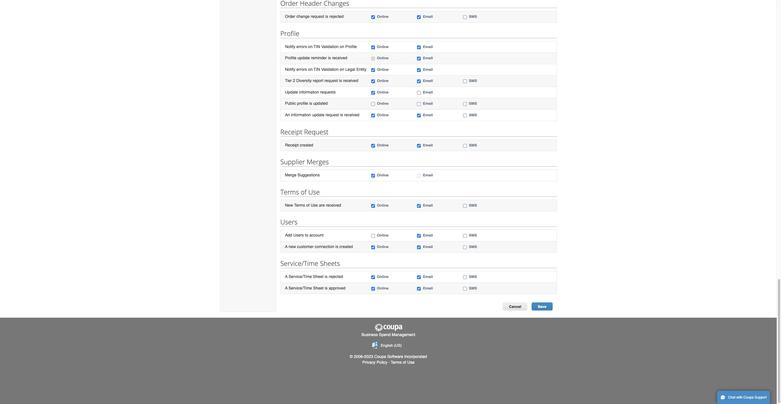 Task type: vqa. For each thing, say whether or not it's contained in the screenshot.
Use to the bottom
yes



Task type: locate. For each thing, give the bounding box(es) containing it.
email for tier 2 diversity report request is received
[[423, 79, 433, 83]]

an information update request is received
[[285, 113, 360, 117]]

service/time down customer
[[281, 259, 318, 268]]

0 horizontal spatial coupa
[[375, 355, 386, 359]]

0 vertical spatial users
[[281, 218, 298, 227]]

created
[[300, 143, 313, 147], [340, 245, 353, 249]]

15 online from the top
[[377, 286, 389, 291]]

11 email from the top
[[423, 203, 433, 208]]

2 sms from the top
[[469, 79, 477, 83]]

a new customer connection is created
[[285, 245, 353, 249]]

email for a service/time sheet is rejected
[[423, 275, 433, 279]]

suggestions
[[298, 173, 320, 178]]

2 online from the top
[[377, 45, 389, 49]]

terms right new
[[294, 203, 305, 208]]

notify up profile update reminder is received
[[285, 44, 295, 49]]

use down incorporated
[[408, 361, 415, 365]]

users up add on the bottom of page
[[281, 218, 298, 227]]

validation for legal
[[321, 67, 339, 72]]

0 vertical spatial update
[[298, 56, 310, 60]]

0 vertical spatial validation
[[321, 44, 339, 49]]

receipt request
[[281, 127, 329, 136]]

use up new terms of use are received
[[309, 188, 320, 197]]

2 vertical spatial use
[[408, 361, 415, 365]]

business
[[362, 333, 378, 337]]

cancel link
[[503, 303, 528, 311]]

service/time down a service/time sheet is rejected
[[289, 286, 312, 291]]

1 horizontal spatial terms of use
[[391, 361, 415, 365]]

information down profile
[[291, 113, 311, 117]]

1 vertical spatial profile
[[346, 44, 357, 49]]

2 tin from the top
[[314, 67, 320, 72]]

profile up "tier" at the top left of the page
[[285, 56, 297, 60]]

0 vertical spatial rejected
[[330, 14, 344, 19]]

1 vertical spatial created
[[340, 245, 353, 249]]

1 horizontal spatial coupa
[[744, 396, 754, 400]]

tin up profile update reminder is received
[[314, 44, 320, 49]]

0 vertical spatial terms
[[281, 188, 299, 197]]

incorporated
[[405, 355, 427, 359]]

4 sms from the top
[[469, 113, 477, 117]]

terms of use down merge suggestions
[[281, 188, 320, 197]]

email for merge suggestions
[[423, 173, 433, 178]]

add
[[285, 233, 292, 238]]

are
[[319, 203, 325, 208]]

11 online from the top
[[377, 203, 389, 208]]

8 online from the top
[[377, 113, 389, 117]]

tin
[[314, 44, 320, 49], [314, 67, 320, 72]]

privacy
[[363, 361, 376, 365]]

users
[[281, 218, 298, 227], [293, 233, 304, 238]]

online for order change request is rejected
[[377, 14, 389, 19]]

4 email from the top
[[423, 67, 433, 72]]

1 a from the top
[[285, 245, 288, 249]]

online for new terms of use are received
[[377, 203, 389, 208]]

© 2006-2023 coupa software incorporated
[[350, 355, 427, 359]]

support
[[755, 396, 767, 400]]

9 sms from the top
[[469, 275, 477, 279]]

0 vertical spatial service/time
[[281, 259, 318, 268]]

service/time sheets
[[281, 259, 340, 268]]

information up public profile is updated
[[299, 90, 319, 94]]

3 online from the top
[[377, 56, 389, 60]]

6 online from the top
[[377, 90, 389, 94]]

notify up "tier" at the top left of the page
[[285, 67, 295, 72]]

validation up reminder
[[321, 44, 339, 49]]

2 a from the top
[[285, 275, 288, 279]]

1 vertical spatial terms of use
[[391, 361, 415, 365]]

of up new terms of use are received
[[301, 188, 307, 197]]

6 email from the top
[[423, 90, 433, 94]]

5 sms from the top
[[469, 143, 477, 147]]

of left 'are'
[[306, 203, 310, 208]]

7 email from the top
[[423, 102, 433, 106]]

update
[[298, 56, 310, 60], [312, 113, 325, 117]]

sms for receipt created
[[469, 143, 477, 147]]

0 vertical spatial use
[[309, 188, 320, 197]]

2 vertical spatial of
[[403, 361, 406, 365]]

terms down software
[[391, 361, 402, 365]]

on up profile update reminder is received
[[308, 44, 313, 49]]

7 online from the top
[[377, 102, 389, 106]]

None checkbox
[[371, 15, 375, 19], [417, 15, 421, 19], [463, 15, 467, 19], [371, 45, 375, 49], [417, 45, 421, 49], [417, 80, 421, 83], [371, 144, 375, 148], [463, 144, 467, 148], [417, 174, 421, 178], [417, 204, 421, 208], [463, 204, 467, 208], [417, 234, 421, 238], [463, 234, 467, 238], [417, 246, 421, 250], [463, 246, 467, 250], [371, 276, 375, 280], [463, 276, 467, 280], [371, 287, 375, 291], [371, 15, 375, 19], [417, 15, 421, 19], [463, 15, 467, 19], [371, 45, 375, 49], [417, 45, 421, 49], [417, 80, 421, 83], [371, 144, 375, 148], [463, 144, 467, 148], [417, 174, 421, 178], [417, 204, 421, 208], [463, 204, 467, 208], [417, 234, 421, 238], [463, 234, 467, 238], [417, 246, 421, 250], [463, 246, 467, 250], [371, 276, 375, 280], [463, 276, 467, 280], [371, 287, 375, 291]]

1 vertical spatial receipt
[[285, 143, 299, 147]]

validation up 'tier 2 diversity report request is received' at the left of the page
[[321, 67, 339, 72]]

10 online from the top
[[377, 173, 389, 178]]

0 vertical spatial sheet
[[313, 275, 324, 279]]

sheet up a service/time sheet is approved on the left bottom of page
[[313, 275, 324, 279]]

sms
[[469, 14, 477, 19], [469, 79, 477, 83], [469, 102, 477, 106], [469, 113, 477, 117], [469, 143, 477, 147], [469, 203, 477, 208], [469, 234, 477, 238], [469, 245, 477, 249], [469, 275, 477, 279], [469, 286, 477, 291]]

14 online from the top
[[377, 275, 389, 279]]

use left 'are'
[[311, 203, 318, 208]]

service/time
[[281, 259, 318, 268], [289, 275, 312, 279], [289, 286, 312, 291]]

1 notify from the top
[[285, 44, 295, 49]]

service/time for a service/time sheet is rejected
[[289, 275, 312, 279]]

service/time down service/time sheets
[[289, 275, 312, 279]]

3 email from the top
[[423, 56, 433, 60]]

14 email from the top
[[423, 275, 433, 279]]

7 sms from the top
[[469, 234, 477, 238]]

15 email from the top
[[423, 286, 433, 291]]

cancel
[[509, 305, 522, 309]]

errors for notify errors on tin validation on profile
[[297, 44, 307, 49]]

sms for public profile is updated
[[469, 102, 477, 106]]

1 horizontal spatial update
[[312, 113, 325, 117]]

1 vertical spatial of
[[306, 203, 310, 208]]

1 vertical spatial information
[[291, 113, 311, 117]]

1 vertical spatial tin
[[314, 67, 320, 72]]

1 validation from the top
[[321, 44, 339, 49]]

0 horizontal spatial terms of use
[[281, 188, 320, 197]]

diversity
[[296, 78, 312, 83]]

0 vertical spatial created
[[300, 143, 313, 147]]

1 vertical spatial rejected
[[329, 275, 343, 279]]

update down updated
[[312, 113, 325, 117]]

coupa up policy
[[375, 355, 386, 359]]

email for update information requests
[[423, 90, 433, 94]]

supplier
[[281, 157, 305, 167]]

13 online from the top
[[377, 245, 389, 249]]

tin down profile update reminder is received
[[314, 67, 320, 72]]

1 sheet from the top
[[313, 275, 324, 279]]

english (us)
[[381, 344, 402, 348]]

email for new terms of use are received
[[423, 203, 433, 208]]

sms for order change request is rejected
[[469, 14, 477, 19]]

1 online from the top
[[377, 14, 389, 19]]

customer
[[297, 245, 314, 249]]

receipt up 'receipt created'
[[281, 127, 303, 136]]

5 email from the top
[[423, 79, 433, 83]]

profile
[[281, 29, 300, 38], [346, 44, 357, 49], [285, 56, 297, 60]]

2 notify from the top
[[285, 67, 295, 72]]

an
[[285, 113, 290, 117]]

1 vertical spatial a
[[285, 275, 288, 279]]

errors up profile update reminder is received
[[297, 44, 307, 49]]

9 online from the top
[[377, 143, 389, 147]]

sheet
[[313, 275, 324, 279], [313, 286, 324, 291]]

terms
[[281, 188, 299, 197], [294, 203, 305, 208], [391, 361, 402, 365]]

12 online from the top
[[377, 234, 389, 238]]

10 sms from the top
[[469, 286, 477, 291]]

6 sms from the top
[[469, 203, 477, 208]]

a
[[285, 245, 288, 249], [285, 275, 288, 279], [285, 286, 288, 291]]

online for profile update reminder is received
[[377, 56, 389, 60]]

request right change
[[311, 14, 324, 19]]

email for order change request is rejected
[[423, 14, 433, 19]]

chat with coupa support button
[[718, 391, 771, 405]]

12 email from the top
[[423, 234, 433, 238]]

connection
[[315, 245, 335, 249]]

0 vertical spatial a
[[285, 245, 288, 249]]

terms of use
[[281, 188, 320, 197], [391, 361, 415, 365]]

errors for notify errors on tin validation on legal entity
[[297, 67, 307, 72]]

report
[[313, 78, 324, 83]]

account
[[310, 233, 324, 238]]

legal
[[346, 67, 355, 72]]

of down software
[[403, 361, 406, 365]]

receipt
[[281, 127, 303, 136], [285, 143, 299, 147]]

chat
[[729, 396, 736, 400]]

use
[[309, 188, 320, 197], [311, 203, 318, 208], [408, 361, 415, 365]]

receipt for receipt request
[[281, 127, 303, 136]]

validation for profile
[[321, 44, 339, 49]]

users left to
[[293, 233, 304, 238]]

0 vertical spatial tin
[[314, 44, 320, 49]]

1 email from the top
[[423, 14, 433, 19]]

on up notify errors on tin validation on legal entity
[[340, 44, 344, 49]]

1 vertical spatial terms
[[294, 203, 305, 208]]

request down updated
[[326, 113, 339, 117]]

change
[[297, 14, 310, 19]]

terms of use down software
[[391, 361, 415, 365]]

1 vertical spatial validation
[[321, 67, 339, 72]]

0 vertical spatial receipt
[[281, 127, 303, 136]]

2 email from the top
[[423, 45, 433, 49]]

2 errors from the top
[[297, 67, 307, 72]]

10 email from the top
[[423, 173, 433, 178]]

1 horizontal spatial created
[[340, 245, 353, 249]]

sms for a service/time sheet is approved
[[469, 286, 477, 291]]

new terms of use are received
[[285, 203, 341, 208]]

3 sms from the top
[[469, 102, 477, 106]]

rejected
[[330, 14, 344, 19], [329, 275, 343, 279]]

of
[[301, 188, 307, 197], [306, 203, 310, 208], [403, 361, 406, 365]]

is
[[326, 14, 328, 19], [328, 56, 331, 60], [339, 78, 342, 83], [309, 101, 312, 106], [340, 113, 343, 117], [336, 245, 339, 249], [325, 275, 328, 279], [325, 286, 328, 291]]

0 vertical spatial errors
[[297, 44, 307, 49]]

created down receipt request
[[300, 143, 313, 147]]

request up 'requests'
[[325, 78, 338, 83]]

business spend management
[[362, 333, 416, 337]]

0 vertical spatial profile
[[281, 29, 300, 38]]

1 vertical spatial coupa
[[744, 396, 754, 400]]

1 vertical spatial update
[[312, 113, 325, 117]]

5 online from the top
[[377, 79, 389, 83]]

0 vertical spatial information
[[299, 90, 319, 94]]

None checkbox
[[371, 57, 375, 61], [417, 57, 421, 61], [371, 68, 375, 72], [417, 68, 421, 72], [371, 80, 375, 83], [463, 80, 467, 83], [371, 91, 375, 95], [417, 91, 421, 95], [371, 102, 375, 106], [417, 102, 421, 106], [463, 102, 467, 106], [371, 114, 375, 118], [417, 114, 421, 118], [463, 114, 467, 118], [417, 144, 421, 148], [371, 174, 375, 178], [371, 204, 375, 208], [371, 234, 375, 238], [371, 246, 375, 250], [417, 276, 421, 280], [417, 287, 421, 291], [463, 287, 467, 291], [371, 57, 375, 61], [417, 57, 421, 61], [371, 68, 375, 72], [417, 68, 421, 72], [371, 80, 375, 83], [463, 80, 467, 83], [371, 91, 375, 95], [417, 91, 421, 95], [371, 102, 375, 106], [417, 102, 421, 106], [463, 102, 467, 106], [371, 114, 375, 118], [417, 114, 421, 118], [463, 114, 467, 118], [417, 144, 421, 148], [371, 174, 375, 178], [371, 204, 375, 208], [371, 234, 375, 238], [371, 246, 375, 250], [417, 276, 421, 280], [417, 287, 421, 291], [463, 287, 467, 291]]

email for an information update request is received
[[423, 113, 433, 117]]

receipt up supplier
[[285, 143, 299, 147]]

tier
[[285, 78, 292, 83]]

2006-
[[354, 355, 364, 359]]

merges
[[307, 157, 329, 167]]

update
[[285, 90, 298, 94]]

0 vertical spatial notify
[[285, 44, 295, 49]]

sheet down a service/time sheet is rejected
[[313, 286, 324, 291]]

profile down order
[[281, 29, 300, 38]]

update left reminder
[[298, 56, 310, 60]]

4 online from the top
[[377, 67, 389, 72]]

notify
[[285, 44, 295, 49], [285, 67, 295, 72]]

updated
[[313, 101, 328, 106]]

1 vertical spatial errors
[[297, 67, 307, 72]]

profile up legal at the top left of the page
[[346, 44, 357, 49]]

1 tin from the top
[[314, 44, 320, 49]]

2 vertical spatial service/time
[[289, 286, 312, 291]]

notify errors on tin validation on legal entity
[[285, 67, 367, 72]]

1 sms from the top
[[469, 14, 477, 19]]

on
[[308, 44, 313, 49], [340, 44, 344, 49], [308, 67, 313, 72], [340, 67, 344, 72]]

errors up diversity
[[297, 67, 307, 72]]

2 sheet from the top
[[313, 286, 324, 291]]

receipt created
[[285, 143, 313, 147]]

errors
[[297, 44, 307, 49], [297, 67, 307, 72]]

request
[[311, 14, 324, 19], [325, 78, 338, 83], [326, 113, 339, 117]]

8 sms from the top
[[469, 245, 477, 249]]

online
[[377, 14, 389, 19], [377, 45, 389, 49], [377, 56, 389, 60], [377, 67, 389, 72], [377, 79, 389, 83], [377, 90, 389, 94], [377, 102, 389, 106], [377, 113, 389, 117], [377, 143, 389, 147], [377, 173, 389, 178], [377, 203, 389, 208], [377, 234, 389, 238], [377, 245, 389, 249], [377, 275, 389, 279], [377, 286, 389, 291]]

1 vertical spatial sheet
[[313, 286, 324, 291]]

online for update information requests
[[377, 90, 389, 94]]

0 vertical spatial of
[[301, 188, 307, 197]]

terms of use link
[[391, 361, 415, 365]]

1 vertical spatial notify
[[285, 67, 295, 72]]

3 a from the top
[[285, 286, 288, 291]]

information
[[299, 90, 319, 94], [291, 113, 311, 117]]

created right connection
[[340, 245, 353, 249]]

2 validation from the top
[[321, 67, 339, 72]]

13 email from the top
[[423, 245, 433, 249]]

0 horizontal spatial created
[[300, 143, 313, 147]]

coupa right with
[[744, 396, 754, 400]]

email for public profile is updated
[[423, 102, 433, 106]]

profile for profile
[[281, 29, 300, 38]]

online for an information update request is received
[[377, 113, 389, 117]]

1 vertical spatial service/time
[[289, 275, 312, 279]]

a for a service/time sheet is approved
[[285, 286, 288, 291]]

email
[[423, 14, 433, 19], [423, 45, 433, 49], [423, 56, 433, 60], [423, 67, 433, 72], [423, 79, 433, 83], [423, 90, 433, 94], [423, 102, 433, 106], [423, 113, 433, 117], [423, 143, 433, 147], [423, 173, 433, 178], [423, 203, 433, 208], [423, 234, 433, 238], [423, 245, 433, 249], [423, 275, 433, 279], [423, 286, 433, 291]]

order change request is rejected
[[285, 14, 344, 19]]

coupa
[[375, 355, 386, 359], [744, 396, 754, 400]]

1 errors from the top
[[297, 44, 307, 49]]

online for public profile is updated
[[377, 102, 389, 106]]

terms up new
[[281, 188, 299, 197]]

a for a new customer connection is created
[[285, 245, 288, 249]]

email for profile update reminder is received
[[423, 56, 433, 60]]

9 email from the top
[[423, 143, 433, 147]]

2 vertical spatial profile
[[285, 56, 297, 60]]

8 email from the top
[[423, 113, 433, 117]]

2 vertical spatial a
[[285, 286, 288, 291]]

validation
[[321, 44, 339, 49], [321, 67, 339, 72]]

received
[[332, 56, 348, 60], [343, 78, 359, 83], [344, 113, 360, 117], [326, 203, 341, 208]]



Task type: describe. For each thing, give the bounding box(es) containing it.
1 vertical spatial users
[[293, 233, 304, 238]]

approved
[[329, 286, 346, 291]]

online for a service/time sheet is approved
[[377, 286, 389, 291]]

receipt for receipt created
[[285, 143, 299, 147]]

save button
[[532, 303, 553, 311]]

online for tier 2 diversity report request is received
[[377, 79, 389, 83]]

2
[[293, 78, 295, 83]]

sheet for rejected
[[313, 275, 324, 279]]

online for merge suggestions
[[377, 173, 389, 178]]

order
[[285, 14, 295, 19]]

online for notify errors on tin validation on legal entity
[[377, 67, 389, 72]]

online for receipt created
[[377, 143, 389, 147]]

2023
[[364, 355, 373, 359]]

update information requests
[[285, 90, 336, 94]]

to
[[305, 233, 309, 238]]

merge suggestions
[[285, 173, 320, 178]]

online for a new customer connection is created
[[377, 245, 389, 249]]

sms for new terms of use are received
[[469, 203, 477, 208]]

rejected for a service/time sheet is rejected
[[329, 275, 343, 279]]

tier 2 diversity report request is received
[[285, 78, 359, 83]]

profile update reminder is received
[[285, 56, 348, 60]]

online for add users to account
[[377, 234, 389, 238]]

privacy policy
[[363, 361, 388, 365]]

email for a service/time sheet is approved
[[423, 286, 433, 291]]

public
[[285, 101, 296, 106]]

merge
[[285, 173, 297, 178]]

sms for an information update request is received
[[469, 113, 477, 117]]

sms for a service/time sheet is rejected
[[469, 275, 477, 279]]

2 vertical spatial terms
[[391, 361, 402, 365]]

information for update
[[299, 90, 319, 94]]

a for a service/time sheet is rejected
[[285, 275, 288, 279]]

0 vertical spatial request
[[311, 14, 324, 19]]

on left legal at the top left of the page
[[340, 67, 344, 72]]

email for notify errors on tin validation on legal entity
[[423, 67, 433, 72]]

management
[[392, 333, 416, 337]]

reminder
[[311, 56, 327, 60]]

privacy policy link
[[363, 361, 388, 365]]

1 vertical spatial use
[[311, 203, 318, 208]]

2 vertical spatial request
[[326, 113, 339, 117]]

online for a service/time sheet is rejected
[[377, 275, 389, 279]]

rejected for order change request is rejected
[[330, 14, 344, 19]]

new
[[285, 203, 293, 208]]

on down profile update reminder is received
[[308, 67, 313, 72]]

request
[[304, 127, 329, 136]]

notify for notify errors on tin validation on legal entity
[[285, 67, 295, 72]]

coupa supplier portal image
[[374, 324, 403, 332]]

(us)
[[394, 344, 402, 348]]

policy
[[377, 361, 388, 365]]

public profile is updated
[[285, 101, 328, 106]]

information for an
[[291, 113, 311, 117]]

profile
[[297, 101, 308, 106]]

sms for tier 2 diversity report request is received
[[469, 79, 477, 83]]

0 vertical spatial terms of use
[[281, 188, 320, 197]]

new
[[289, 245, 296, 249]]

with
[[737, 396, 743, 400]]

coupa inside chat with coupa support button
[[744, 396, 754, 400]]

chat with coupa support
[[729, 396, 767, 400]]

0 vertical spatial coupa
[[375, 355, 386, 359]]

sheet for approved
[[313, 286, 324, 291]]

tin for legal
[[314, 67, 320, 72]]

profile for profile update reminder is received
[[285, 56, 297, 60]]

entity
[[357, 67, 367, 72]]

sheets
[[320, 259, 340, 268]]

save
[[538, 305, 547, 309]]

sms for a new customer connection is created
[[469, 245, 477, 249]]

spend
[[379, 333, 391, 337]]

a service/time sheet is approved
[[285, 286, 346, 291]]

©
[[350, 355, 353, 359]]

english
[[381, 344, 393, 348]]

1 vertical spatial request
[[325, 78, 338, 83]]

online for notify errors on tin validation on profile
[[377, 45, 389, 49]]

email for add users to account
[[423, 234, 433, 238]]

notify for notify errors on tin validation on profile
[[285, 44, 295, 49]]

a service/time sheet is rejected
[[285, 275, 343, 279]]

email for a new customer connection is created
[[423, 245, 433, 249]]

add users to account
[[285, 233, 324, 238]]

service/time for a service/time sheet is approved
[[289, 286, 312, 291]]

tin for profile
[[314, 44, 320, 49]]

supplier merges
[[281, 157, 329, 167]]

email for notify errors on tin validation on profile
[[423, 45, 433, 49]]

0 horizontal spatial update
[[298, 56, 310, 60]]

email for receipt created
[[423, 143, 433, 147]]

sms for add users to account
[[469, 234, 477, 238]]

requests
[[320, 90, 336, 94]]

software
[[388, 355, 403, 359]]

notify errors on tin validation on profile
[[285, 44, 357, 49]]



